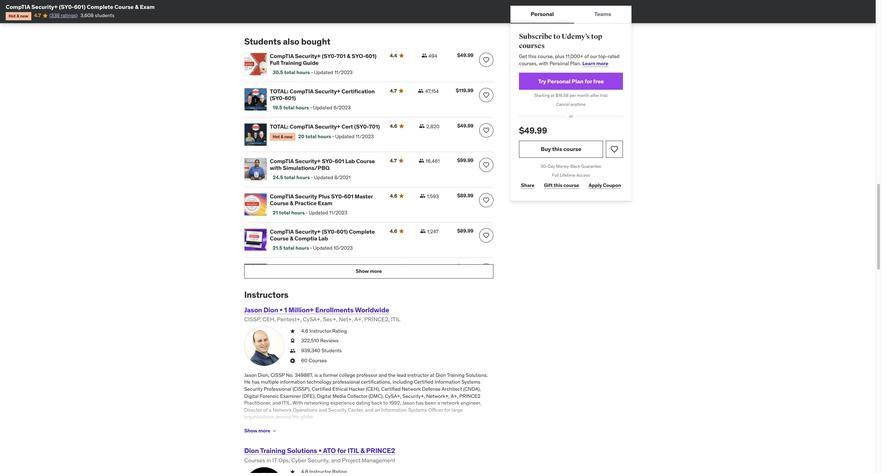 Task type: describe. For each thing, give the bounding box(es) containing it.
enrollments
[[316, 306, 354, 314]]

of inside get this course, plus 11,000+ of our top-rated courses, with personal plan.
[[585, 53, 589, 60]]

show for 1st show more button from the top of the page
[[356, 268, 369, 275]]

with inside get this course, plus 11,000+ of our top-rated courses, with personal plan.
[[539, 60, 549, 67]]

4.7 for comptia security+ sy0-601 lab course with simulations/pbq
[[390, 157, 397, 164]]

assurance.
[[467, 424, 492, 430]]

degree
[[314, 424, 330, 430]]

security+ for comptia security+ 601
[[294, 263, 320, 270]]

show more for 1st show more button from the top of the page
[[356, 268, 382, 275]]

gift this course link
[[543, 178, 582, 193]]

solutions.
[[466, 372, 488, 378]]

(dmc),
[[369, 393, 384, 399]]

center,
[[348, 407, 364, 413]]

and down dating
[[365, 407, 374, 413]]

2 vertical spatial of
[[289, 424, 294, 430]]

(dfe),
[[302, 393, 316, 399]]

3,608 students
[[80, 12, 115, 19]]

updated for 601)
[[313, 245, 333, 251]]

information
[[280, 379, 306, 385]]

cysa+,
[[303, 316, 322, 323]]

access
[[577, 172, 591, 178]]

anytime
[[571, 102, 586, 107]]

network+,
[[427, 393, 450, 399]]

comptia inside total: comptia security+ certification (sy0-601)
[[290, 88, 314, 95]]

322,510 reviews
[[301, 338, 339, 344]]

21.5
[[273, 245, 283, 251]]

information up architect
[[435, 379, 461, 385]]

comptia security+ (sy0-701 & syo-601) full training guide link
[[270, 52, 382, 66]]

(sy0- for comptia security+ (sy0-601) complete course & exam
[[59, 3, 74, 10]]

939,340 students
[[301, 347, 342, 354]]

hours for 601)
[[296, 245, 309, 251]]

cyber
[[292, 457, 307, 464]]

0 vertical spatial the
[[389, 372, 396, 378]]

1 horizontal spatial courses
[[309, 357, 327, 364]]

prince2,
[[365, 316, 390, 323]]

updated 11/2023 for 701
[[314, 69, 353, 76]]

xsmall image for 1,247
[[420, 228, 426, 234]]

0 vertical spatial for
[[585, 78, 593, 85]]

rico
[[285, 431, 295, 437]]

$89.99 for comptia security plus sy0-601 master course & practice exam
[[458, 192, 474, 199]]

gift this course
[[544, 182, 580, 189]]

1 he from the top
[[244, 379, 251, 385]]

0 horizontal spatial exam
[[140, 3, 155, 10]]

buy
[[541, 145, 551, 153]]

hours for certification
[[296, 104, 309, 111]]

apply coupon button
[[587, 178, 624, 193]]

jason dion • 1 million+ enrollments worldwide link
[[244, 306, 390, 314]]

dion inside dion training solutions • ato for itil & prince2 courses in it ops, cyber security, and project management
[[244, 446, 259, 455]]

21
[[273, 210, 278, 216]]

this for get
[[529, 53, 537, 60]]

complete for comptia security+ (sy0-601) complete course & comptia lab
[[349, 228, 375, 235]]

personal inside get this course, plus 11,000+ of our top-rated courses, with personal plan.
[[550, 60, 570, 67]]

1 vertical spatial security
[[244, 386, 263, 392]]

apply coupon
[[589, 182, 622, 189]]

601 inside comptia security+ 601 link
[[321, 263, 330, 270]]

including
[[393, 379, 413, 385]]

security+ for comptia security+ sy0-601 lab course with simulations/pbq
[[295, 157, 321, 165]]

ratings)
[[61, 12, 78, 19]]

updated 6/2023
[[313, 104, 351, 111]]

1 vertical spatial 11/2023
[[356, 133, 374, 140]]

0 horizontal spatial hot & new
[[9, 13, 28, 19]]

1992,
[[389, 400, 402, 406]]

multiple
[[261, 379, 279, 385]]

comptia for comptia security+ (sy0-601) complete course & comptia lab
[[270, 228, 294, 235]]

learn
[[583, 60, 596, 67]]

updated for 701
[[314, 69, 334, 76]]

1 digital from the left
[[244, 393, 259, 399]]

free
[[594, 78, 604, 85]]

20
[[299, 133, 305, 140]]

wishlist image for comptia security plus sy0-601 master course & practice exam
[[483, 197, 490, 204]]

forensic
[[260, 393, 279, 399]]

total for comptia security plus sy0-601 master course & practice exam
[[279, 210, 290, 216]]

director
[[244, 407, 262, 413]]

teams button
[[575, 6, 632, 23]]

total: comptia security+ certification (sy0-601) link
[[270, 88, 382, 102]]

itil inside dion training solutions • ato for itil & prince2 courses in it ops, cyber security, and project management
[[348, 446, 359, 455]]

a right is
[[320, 372, 322, 378]]

rated
[[608, 53, 620, 60]]

601) inside comptia security+ (sy0-601) complete course & comptia lab
[[337, 228, 348, 235]]

total for comptia security+ (sy0-601) complete course & comptia lab
[[284, 245, 295, 251]]

0 vertical spatial hot
[[9, 13, 16, 19]]

xsmall image for 2,820
[[420, 123, 425, 129]]

comptia security+ 601
[[270, 263, 330, 270]]

1 horizontal spatial new
[[285, 134, 293, 139]]

a left specialization
[[400, 424, 403, 430]]

comptia security plus sy0-601 master course & practice exam link
[[270, 193, 382, 207]]

2 vertical spatial security
[[329, 407, 347, 413]]

(sy0- for comptia security+ (sy0-601) complete course & comptia lab
[[322, 228, 337, 235]]

601) up '3,608'
[[74, 3, 86, 10]]

month
[[578, 93, 590, 98]]

701
[[337, 52, 346, 59]]

349867,
[[295, 372, 314, 378]]

jason dion • 1 million+ enrollments worldwide image
[[244, 326, 284, 366]]

master's
[[269, 424, 288, 430]]

practice
[[295, 200, 317, 207]]

plus
[[556, 53, 565, 60]]

wishlist image for comptia security+ sy0-601 lab course with simulations/pbq
[[483, 161, 490, 168]]

30.5 total hours
[[273, 69, 310, 76]]

wishlist image for total: comptia security+ cert (sy0-701)
[[483, 127, 490, 134]]

and inside dion training solutions • ato for itil & prince2 courses in it ops, cyber security, and project management
[[331, 457, 341, 464]]

architect
[[442, 386, 462, 392]]

for inside the jason dion, cissp no. 349867, is a former college professor and the lead instructor at dion training solutions. he has multiple information technology professional certifications, including certified information systems security professional (cissp), certified ethical hacker (ceh), certified network defense architect (cnda), digital forensic examiner (dfe), digital media collector (dmc), cysa+, security+, network+, a+, prince2 practitioner, and itil. with networking experience dating back to 1992, jason has been a network engineer, director of a network operations and security center, and an information systems officer for large organizations around the globe. he holds a master's of science degree in information technology with a specialization in information assurance. he lives in puerto rico with his wife and two children.
[[445, 407, 451, 413]]

security inside comptia security plus sy0-601 master course & practice exam
[[295, 193, 317, 200]]

10/2023
[[334, 245, 353, 251]]

and down networking
[[319, 407, 327, 413]]

total right 20
[[306, 133, 317, 140]]

around
[[276, 414, 291, 420]]

subscribe
[[520, 32, 553, 41]]

tab list containing personal
[[511, 6, 632, 24]]

cissp
[[271, 372, 285, 378]]

updated for certification
[[313, 104, 333, 111]]

601) inside total: comptia security+ certification (sy0-601)
[[285, 94, 296, 102]]

wishlist image for comptia security+ (sy0-701 & syo-601) full training guide
[[483, 56, 490, 63]]

& inside comptia security+ (sy0-601) complete course & comptia lab
[[290, 235, 294, 242]]

$49.99 up buy
[[520, 125, 548, 136]]

for inside dion training solutions • ato for itil & prince2 courses in it ops, cyber security, and project management
[[338, 446, 347, 455]]

plus
[[319, 193, 330, 200]]

xsmall image for 47,154
[[418, 88, 424, 94]]

0 vertical spatial 4.7
[[34, 12, 41, 19]]

30.5
[[273, 69, 283, 76]]

21 total hours
[[273, 210, 305, 216]]

try
[[539, 78, 547, 85]]

$49.99 for 2,820
[[458, 122, 474, 129]]

2 he from the top
[[244, 424, 251, 430]]

with inside "comptia security+ sy0-601 lab course with simulations/pbq"
[[270, 164, 282, 171]]

0 vertical spatial more
[[597, 60, 609, 67]]

a down network+,
[[438, 400, 440, 406]]

subscribe to udemy's top courses
[[520, 32, 603, 50]]

2 vertical spatial jason
[[403, 400, 415, 406]]

to inside the jason dion, cissp no. 349867, is a former college professor and the lead instructor at dion training solutions. he has multiple information technology professional certifications, including certified information systems security professional (cissp), certified ethical hacker (ceh), certified network defense architect (cnda), digital forensic examiner (dfe), digital media collector (dmc), cysa+, security+, network+, a+, prince2 practitioner, and itil. with networking experience dating back to 1992, jason has been a network engineer, director of a network operations and security center, and an information systems officer for large organizations around the globe. he holds a master's of science degree in information technology with a specialization in information assurance. he lives in puerto rico with his wife and two children.
[[384, 400, 388, 406]]

and up certifications,
[[379, 372, 387, 378]]

in right lives
[[263, 431, 267, 437]]

(ceh),
[[366, 386, 380, 392]]

11,000+
[[566, 53, 584, 60]]

professional
[[264, 386, 292, 392]]

million+
[[289, 306, 314, 314]]

ceh,
[[263, 316, 276, 323]]

share button
[[520, 178, 537, 193]]

601 inside comptia security plus sy0-601 master course & practice exam
[[344, 193, 354, 200]]

comptia security+ (sy0-601) complete course & comptia lab
[[270, 228, 375, 242]]

after
[[591, 93, 600, 98]]

xsmall image for 494
[[422, 53, 427, 58]]

cissp,
[[244, 316, 261, 323]]

sec+,
[[323, 316, 338, 323]]

2 digital from the left
[[317, 393, 332, 399]]

professional
[[333, 379, 360, 385]]

officer
[[429, 407, 444, 413]]

comptia for comptia security plus sy0-601 master course & practice exam
[[270, 193, 294, 200]]

• inside "jason dion • 1 million+ enrollments worldwide cissp, ceh, pentest+, cysa+, sec+, net+, a+, prince2, itil"
[[280, 306, 283, 314]]

(sy0- inside total: comptia security+ cert (sy0-701) link
[[354, 123, 369, 130]]

updated down cert
[[335, 133, 355, 140]]

organizations
[[244, 414, 274, 420]]

total: for total: comptia security+ certification (sy0-601)
[[270, 88, 289, 95]]

more for first show more button from the bottom
[[259, 428, 271, 434]]

1 vertical spatial has
[[416, 400, 424, 406]]

it
[[273, 457, 277, 464]]

comptia for comptia security+ (sy0-601) complete course & exam
[[6, 3, 30, 10]]

hours for sy0-
[[292, 210, 305, 216]]

16,461
[[426, 158, 440, 164]]

xsmall image for 7,996
[[420, 264, 426, 269]]

itil inside "jason dion • 1 million+ enrollments worldwide cissp, ceh, pentest+, cysa+, sec+, net+, a+, prince2, itil"
[[391, 316, 401, 323]]

sy0- inside "comptia security+ sy0-601 lab course with simulations/pbq"
[[322, 157, 335, 165]]

security+ for comptia security+ (sy0-701 & syo-601) full training guide
[[295, 52, 321, 59]]

4.6 for comptia security plus sy0-601 master course & practice exam
[[390, 193, 398, 199]]

lab inside comptia security+ (sy0-601) complete course & comptia lab
[[319, 235, 328, 242]]

dion inside the jason dion, cissp no. 349867, is a former college professor and the lead instructor at dion training solutions. he has multiple information technology professional certifications, including certified information systems security professional (cissp), certified ethical hacker (ceh), certified network defense architect (cnda), digital forensic examiner (dfe), digital media collector (dmc), cysa+, security+, network+, a+, prince2 practitioner, and itil. with networking experience dating back to 1992, jason has been a network engineer, director of a network operations and security center, and an information systems officer for large organizations around the globe. he holds a master's of science degree in information technology with a specialization in information assurance. he lives in puerto rico with his wife and two children.
[[436, 372, 446, 378]]

4.6 for comptia security+ (sy0-601) complete course & comptia lab
[[390, 228, 398, 234]]

hours for 701
[[297, 69, 310, 76]]

lifetime
[[560, 172, 576, 178]]

601 inside "comptia security+ sy0-601 lab course with simulations/pbq"
[[335, 157, 344, 165]]

601) inside comptia security+ (sy0-701 & syo-601) full training guide
[[366, 52, 377, 59]]

8/2021
[[335, 174, 351, 181]]

top
[[592, 32, 603, 41]]

day
[[548, 164, 556, 169]]

2 vertical spatial personal
[[548, 78, 571, 85]]

xsmall image inside show more button
[[272, 428, 278, 434]]

dion inside "jason dion • 1 million+ enrollments worldwide cissp, ceh, pentest+, cysa+, sec+, net+, a+, prince2, itil"
[[264, 306, 278, 314]]

his
[[306, 431, 313, 437]]

money-
[[557, 164, 571, 169]]

comptia for comptia security+ sy0-601 lab course with simulations/pbq
[[270, 157, 294, 165]]

1 vertical spatial hot
[[273, 134, 280, 139]]

guarantee
[[582, 164, 602, 169]]

1 vertical spatial students
[[322, 347, 342, 354]]

a+, inside "jason dion • 1 million+ enrollments worldwide cissp, ceh, pentest+, cysa+, sec+, net+, a+, prince2, itil"
[[355, 316, 363, 323]]

xsmall image for 4.6 instructor rating
[[290, 328, 296, 335]]

children.
[[343, 431, 362, 437]]

comptia inside comptia security+ (sy0-601) complete course & comptia lab
[[295, 235, 318, 242]]

and left the two at the bottom left
[[324, 431, 333, 437]]

bought
[[301, 36, 331, 47]]

training inside dion training solutions • ato for itil & prince2 courses in it ops, cyber security, and project management
[[260, 446, 286, 455]]

per
[[570, 93, 576, 98]]

0 horizontal spatial new
[[20, 13, 28, 19]]

1 vertical spatial the
[[292, 414, 300, 420]]

ops,
[[279, 457, 290, 464]]

exam inside comptia security plus sy0-601 master course & practice exam
[[318, 200, 333, 207]]

course for gift this course
[[564, 182, 580, 189]]

in inside dion training solutions • ato for itil & prince2 courses in it ops, cyber security, and project management
[[267, 457, 271, 464]]

with down an information
[[389, 424, 399, 430]]

information up children.
[[336, 424, 362, 430]]

updated 8/2021
[[314, 174, 351, 181]]

7,996
[[427, 264, 440, 270]]

ethical
[[333, 386, 348, 392]]

with
[[293, 400, 303, 406]]



Task type: locate. For each thing, give the bounding box(es) containing it.
security down "experience"
[[329, 407, 347, 413]]

0 vertical spatial this
[[529, 53, 537, 60]]

11/2023 for syo-
[[335, 69, 353, 76]]

this right buy
[[553, 145, 563, 153]]

60 courses
[[301, 357, 327, 364]]

0 horizontal spatial •
[[280, 306, 283, 314]]

at inside starting at $16.58 per month after trial cancel anytime
[[551, 93, 555, 98]]

updated 10/2023
[[313, 245, 353, 251]]

$89.99 for comptia security+ (sy0-601) complete course & comptia lab
[[458, 228, 474, 234]]

personal down plus at right top
[[550, 60, 570, 67]]

• left 1 on the bottom
[[280, 306, 283, 314]]

0 horizontal spatial systems
[[409, 407, 428, 413]]

2 vertical spatial training
[[260, 446, 286, 455]]

(cnda),
[[464, 386, 481, 392]]

training inside the jason dion, cissp no. 349867, is a former college professor and the lead instructor at dion training solutions. he has multiple information technology professional certifications, including certified information systems security professional (cissp), certified ethical hacker (ceh), certified network defense architect (cnda), digital forensic examiner (dfe), digital media collector (dmc), cysa+, security+, network+, a+, prince2 practitioner, and itil. with networking experience dating back to 1992, jason has been a network engineer, director of a network operations and security center, and an information systems officer for large organizations around the globe. he holds a master's of science degree in information technology with a specialization in information assurance. he lives in puerto rico with his wife and two children.
[[447, 372, 465, 378]]

updated down total: comptia security+ certification (sy0-601) on the top
[[313, 104, 333, 111]]

0 vertical spatial training
[[281, 59, 302, 66]]

course inside comptia security plus sy0-601 master course & practice exam
[[270, 200, 289, 207]]

more for 1st show more button from the top of the page
[[370, 268, 382, 275]]

more left 4.3
[[370, 268, 382, 275]]

systems up (cnda), at the right bottom of the page
[[462, 379, 481, 385]]

try personal plan for free
[[539, 78, 604, 85]]

learn more link
[[583, 60, 609, 67]]

master
[[355, 193, 373, 200]]

1 vertical spatial hot & new
[[273, 134, 293, 139]]

2 vertical spatial 11/2023
[[330, 210, 348, 216]]

1 vertical spatial complete
[[349, 228, 375, 235]]

1 horizontal spatial to
[[554, 32, 561, 41]]

• left ato at left
[[319, 446, 322, 455]]

4.7 for total: comptia security+ certification (sy0-601)
[[390, 88, 397, 94]]

xsmall image
[[422, 53, 427, 58], [418, 88, 424, 94], [420, 193, 426, 199], [420, 228, 426, 234], [420, 264, 426, 269], [290, 338, 296, 345], [290, 347, 296, 354], [290, 357, 296, 364], [290, 469, 296, 473]]

dion,
[[258, 372, 270, 378]]

with down science
[[296, 431, 305, 437]]

show for first show more button from the bottom
[[244, 428, 258, 434]]

security+ inside comptia security+ (sy0-701 & syo-601) full training guide
[[295, 52, 321, 59]]

complete for comptia security+ (sy0-601) complete course & exam
[[87, 3, 113, 10]]

4.6 up 4.3
[[390, 228, 398, 234]]

cancel
[[557, 102, 570, 107]]

comptia up 21.5 total hours
[[295, 235, 318, 242]]

no.
[[286, 372, 294, 378]]

xsmall image left the 322,510
[[290, 338, 296, 345]]

0 vertical spatial comptia
[[295, 235, 318, 242]]

he
[[244, 379, 251, 385], [244, 424, 251, 430], [244, 431, 251, 437]]

601) left 4.4
[[366, 52, 377, 59]]

updated for 601
[[314, 174, 333, 181]]

0 horizontal spatial courses
[[244, 457, 265, 464]]

this inside buy this course 'button'
[[553, 145, 563, 153]]

2 course from the top
[[564, 182, 580, 189]]

(sy0- inside total: comptia security+ certification (sy0-601)
[[270, 94, 285, 102]]

0 vertical spatial prince2
[[460, 393, 481, 399]]

1 horizontal spatial systems
[[462, 379, 481, 385]]

19.5
[[273, 104, 283, 111]]

full
[[270, 59, 280, 66], [553, 172, 559, 178]]

itil up project
[[348, 446, 359, 455]]

total: for total: comptia security+ cert (sy0-701)
[[270, 123, 289, 130]]

0 horizontal spatial comptia
[[270, 263, 293, 270]]

1 wishlist image from the top
[[483, 161, 490, 168]]

training up architect
[[447, 372, 465, 378]]

dion training solutions • ato for itil & prince2 courses in it ops, cyber security, and project management
[[244, 446, 396, 464]]

total: down 19.5
[[270, 123, 289, 130]]

1 horizontal spatial at
[[551, 93, 555, 98]]

full inside 30-day money-back guarantee full lifetime access
[[553, 172, 559, 178]]

worldwide
[[355, 306, 390, 314]]

show left 4.3
[[356, 268, 369, 275]]

comptia inside comptia security+ (sy0-601) complete course & comptia lab
[[270, 228, 294, 235]]

more down organizations
[[259, 428, 271, 434]]

1 horizontal spatial the
[[389, 372, 396, 378]]

601) up 19.5 total hours
[[285, 94, 296, 102]]

security+ down bought
[[295, 52, 321, 59]]

show more button down organizations
[[244, 424, 278, 438]]

net+,
[[339, 316, 353, 323]]

$49.99 right 494
[[458, 52, 474, 58]]

networking
[[304, 400, 329, 406]]

601 left master
[[344, 193, 354, 200]]

1 vertical spatial show more
[[244, 428, 271, 434]]

students
[[95, 12, 115, 19]]

xsmall image down pentest+,
[[290, 328, 296, 335]]

certification
[[342, 88, 375, 95]]

itil right prince2,
[[391, 316, 401, 323]]

security+
[[31, 3, 58, 10], [295, 52, 321, 59], [315, 88, 341, 95], [315, 123, 341, 130], [295, 157, 321, 165], [295, 228, 321, 235], [294, 263, 320, 270]]

to inside subscribe to udemy's top courses
[[554, 32, 561, 41]]

2 horizontal spatial of
[[585, 53, 589, 60]]

(sy0- right cert
[[354, 123, 369, 130]]

also
[[283, 36, 300, 47]]

sy0- inside comptia security plus sy0-601 master course & practice exam
[[331, 193, 344, 200]]

digital up networking
[[317, 393, 332, 399]]

wishlist image
[[483, 161, 490, 168], [483, 232, 490, 239]]

wife
[[314, 431, 323, 437]]

courses,
[[520, 60, 538, 67]]

lab inside "comptia security+ sy0-601 lab course with simulations/pbq"
[[346, 157, 355, 165]]

training inside comptia security+ (sy0-701 & syo-601) full training guide
[[281, 59, 302, 66]]

1 vertical spatial comptia
[[270, 263, 293, 270]]

1 course from the top
[[564, 145, 582, 153]]

course down lifetime
[[564, 182, 580, 189]]

2 total: from the top
[[270, 123, 289, 130]]

security+ up (338 at left top
[[31, 3, 58, 10]]

0 horizontal spatial of
[[264, 407, 268, 413]]

total for total: comptia security+ certification (sy0-601)
[[284, 104, 295, 111]]

1 vertical spatial he
[[244, 424, 251, 430]]

at inside the jason dion, cissp no. 349867, is a former college professor and the lead instructor at dion training solutions. he has multiple information technology professional certifications, including certified information systems security professional (cissp), certified ethical hacker (ceh), certified network defense architect (cnda), digital forensic examiner (dfe), digital media collector (dmc), cysa+, security+, network+, a+, prince2 practitioner, and itil. with networking experience dating back to 1992, jason has been a network engineer, director of a network operations and security center, and an information systems officer for large organizations around the globe. he holds a master's of science degree in information technology with a specialization in information assurance. he lives in puerto rico with his wife and two children.
[[430, 372, 435, 378]]

$49.99 for 494
[[458, 52, 474, 58]]

courses left 'it'
[[244, 457, 265, 464]]

701)
[[369, 123, 380, 130]]

xsmall image for 939,340 students
[[290, 347, 296, 354]]

jason inside "jason dion • 1 million+ enrollments worldwide cissp, ceh, pentest+, cysa+, sec+, net+, a+, prince2, itil"
[[244, 306, 262, 314]]

jason for dion,
[[244, 372, 257, 378]]

security
[[295, 193, 317, 200], [244, 386, 263, 392], [329, 407, 347, 413]]

total: comptia security+ certification (sy0-601)
[[270, 88, 375, 102]]

0 horizontal spatial certified
[[312, 386, 332, 392]]

top-
[[599, 53, 608, 60]]

1 horizontal spatial show more
[[356, 268, 382, 275]]

dion up defense
[[436, 372, 446, 378]]

1 horizontal spatial exam
[[318, 200, 333, 207]]

in left 'it'
[[267, 457, 271, 464]]

1 vertical spatial $89.99
[[458, 228, 474, 234]]

xsmall image left the rico
[[272, 428, 278, 434]]

0 vertical spatial show
[[356, 268, 369, 275]]

security+ for comptia security+ (sy0-601) complete course & comptia lab
[[295, 228, 321, 235]]

$49.99 for 7,996
[[458, 263, 474, 269]]

0 vertical spatial systems
[[462, 379, 481, 385]]

technology
[[307, 379, 332, 385]]

this for buy
[[553, 145, 563, 153]]

total for comptia security+ sy0-601 lab course with simulations/pbq
[[284, 174, 296, 181]]

for
[[585, 78, 593, 85], [445, 407, 451, 413], [338, 446, 347, 455]]

security+ inside comptia security+ (sy0-601) complete course & comptia lab
[[295, 228, 321, 235]]

instructor
[[408, 372, 429, 378]]

courses inside dion training solutions • ato for itil & prince2 courses in it ops, cyber security, and project management
[[244, 457, 265, 464]]

jason dion • 1 million+ enrollments worldwide cissp, ceh, pentest+, cysa+, sec+, net+, a+, prince2, itil
[[244, 306, 401, 323]]

to up an information
[[384, 400, 388, 406]]

a+, down architect
[[451, 393, 459, 399]]

1 vertical spatial course
[[564, 182, 580, 189]]

get this course, plus 11,000+ of our top-rated courses, with personal plan.
[[520, 53, 620, 67]]

& inside comptia security+ (sy0-701 & syo-601) full training guide
[[347, 52, 351, 59]]

0 horizontal spatial full
[[270, 59, 280, 66]]

xsmall image left 7,996
[[420, 264, 426, 269]]

xsmall image for 1,593
[[420, 193, 426, 199]]

course inside gift this course "link"
[[564, 182, 580, 189]]

in up the two at the bottom left
[[331, 424, 335, 430]]

comptia for comptia security+ (sy0-701 & syo-601) full training guide
[[270, 52, 294, 59]]

certified down instructor
[[414, 379, 434, 385]]

this
[[529, 53, 537, 60], [553, 145, 563, 153], [554, 182, 563, 189]]

the left globe.
[[292, 414, 300, 420]]

total: comptia security+ cert (sy0-701) link
[[270, 123, 382, 130]]

2 horizontal spatial for
[[585, 78, 593, 85]]

personal inside button
[[531, 10, 554, 18]]

prince2 inside dion training solutions • ato for itil & prince2 courses in it ops, cyber security, and project management
[[366, 446, 395, 455]]

in down "officer"
[[435, 424, 439, 430]]

hacker
[[349, 386, 365, 392]]

1 horizontal spatial itil
[[391, 316, 401, 323]]

xsmall image left 1,593
[[420, 193, 426, 199]]

updated down comptia security plus sy0-601 master course & practice exam
[[309, 210, 328, 216]]

0 vertical spatial of
[[585, 53, 589, 60]]

has down dion,
[[252, 379, 260, 385]]

601
[[335, 157, 344, 165], [344, 193, 354, 200], [321, 263, 330, 270]]

full inside comptia security+ (sy0-701 & syo-601) full training guide
[[270, 59, 280, 66]]

2 show more button from the top
[[244, 424, 278, 438]]

try personal plan for free link
[[520, 73, 624, 90]]

is
[[315, 372, 318, 378]]

total right 21
[[279, 210, 290, 216]]

total: inside total: comptia security+ certification (sy0-601)
[[270, 88, 289, 95]]

defense
[[422, 386, 441, 392]]

(sy0- right guide
[[322, 52, 337, 59]]

xsmall image for 60 courses
[[290, 357, 296, 364]]

college
[[339, 372, 356, 378]]

security+ up 20 total hours
[[315, 123, 341, 130]]

0 vertical spatial 11/2023
[[335, 69, 353, 76]]

xsmall image left 47,154
[[418, 88, 424, 94]]

comptia down "21.5"
[[270, 263, 293, 270]]

updated 11/2023 for sy0-
[[309, 210, 348, 216]]

0 horizontal spatial show more
[[244, 428, 271, 434]]

494
[[429, 53, 438, 59]]

wishlist image
[[483, 56, 490, 63], [483, 91, 490, 99], [483, 127, 490, 134], [611, 145, 619, 154], [483, 197, 490, 204]]

1,593
[[427, 193, 439, 199]]

0 horizontal spatial show
[[244, 428, 258, 434]]

1 horizontal spatial lab
[[346, 157, 355, 165]]

1 horizontal spatial dion
[[264, 306, 278, 314]]

comptia inside "comptia security+ sy0-601 lab course with simulations/pbq"
[[270, 157, 294, 165]]

1 show more button from the top
[[244, 264, 494, 279]]

comptia security plus sy0-601 master course & practice exam
[[270, 193, 373, 207]]

1 vertical spatial of
[[264, 407, 268, 413]]

0 vertical spatial lab
[[346, 157, 355, 165]]

0 vertical spatial new
[[20, 13, 28, 19]]

1 horizontal spatial more
[[370, 268, 382, 275]]

1 vertical spatial show more button
[[244, 424, 278, 438]]

0 horizontal spatial to
[[384, 400, 388, 406]]

jason dion, cissp no. 349867, is a former college professor and the lead instructor at dion training solutions. he has multiple information technology professional certifications, including certified information systems security professional (cissp), certified ethical hacker (ceh), certified network defense architect (cnda), digital forensic examiner (dfe), digital media collector (dmc), cysa+, security+, network+, a+, prince2 practitioner, and itil. with networking experience dating back to 1992, jason has been a network engineer, director of a network operations and security center, and an information systems officer for large organizations around the globe. he holds a master's of science degree in information technology with a specialization in information assurance. he lives in puerto rico with his wife and two children.
[[244, 372, 492, 437]]

1 vertical spatial updated 11/2023
[[335, 133, 374, 140]]

0 horizontal spatial at
[[430, 372, 435, 378]]

comptia
[[295, 235, 318, 242], [270, 263, 293, 270]]

course inside "comptia security+ sy0-601 lab course with simulations/pbq"
[[356, 157, 375, 165]]

$89.99 right 1,593
[[458, 192, 474, 199]]

2 vertical spatial this
[[554, 182, 563, 189]]

operations
[[293, 407, 318, 413]]

prince2 up engineer, at the right
[[460, 393, 481, 399]]

0 vertical spatial security
[[295, 193, 317, 200]]

$49.99 right 7,996
[[458, 263, 474, 269]]

2 horizontal spatial more
[[597, 60, 609, 67]]

3 he from the top
[[244, 431, 251, 437]]

show down organizations
[[244, 428, 258, 434]]

601 up 8/2021 on the top left of page
[[335, 157, 344, 165]]

xsmall image
[[420, 123, 425, 129], [419, 158, 425, 163], [290, 328, 296, 335], [272, 428, 278, 434]]

courses
[[520, 41, 545, 50]]

digital up the practitioner,
[[244, 393, 259, 399]]

xsmall image down cyber in the left of the page
[[290, 469, 296, 473]]

prince2 up management
[[366, 446, 395, 455]]

1 horizontal spatial full
[[553, 172, 559, 178]]

security+ inside total: comptia security+ certification (sy0-601)
[[315, 88, 341, 95]]

0 vertical spatial wishlist image
[[483, 161, 490, 168]]

0 vertical spatial courses
[[309, 357, 327, 364]]

4.3
[[390, 263, 398, 270]]

1 total: from the top
[[270, 88, 289, 95]]

course for buy this course
[[564, 145, 582, 153]]

jason
[[244, 306, 262, 314], [244, 372, 257, 378], [403, 400, 415, 406]]

comptia inside comptia security+ (sy0-701 & syo-601) full training guide
[[270, 52, 294, 59]]

2 horizontal spatial dion
[[436, 372, 446, 378]]

11/2023 down 701
[[335, 69, 353, 76]]

(sy0- inside comptia security+ (sy0-601) complete course & comptia lab
[[322, 228, 337, 235]]

$119.99
[[456, 87, 474, 94]]

0 vertical spatial itil
[[391, 316, 401, 323]]

1 horizontal spatial complete
[[349, 228, 375, 235]]

0 vertical spatial at
[[551, 93, 555, 98]]

1 horizontal spatial show
[[356, 268, 369, 275]]

personal button
[[511, 6, 575, 23]]

a+, inside the jason dion, cissp no. 349867, is a former college professor and the lead instructor at dion training solutions. he has multiple information technology professional certifications, including certified information systems security professional (cissp), certified ethical hacker (ceh), certified network defense architect (cnda), digital forensic examiner (dfe), digital media collector (dmc), cysa+, security+, network+, a+, prince2 practitioner, and itil. with networking experience dating back to 1992, jason has been a network engineer, director of a network operations and security center, and an information systems officer for large organizations around the globe. he holds a master's of science degree in information technology with a specialization in information assurance. he lives in puerto rico with his wife and two children.
[[451, 393, 459, 399]]

20 total hours
[[299, 133, 331, 140]]

& inside comptia security plus sy0-601 master course & practice exam
[[290, 200, 294, 207]]

0 vertical spatial students
[[244, 36, 281, 47]]

for left free
[[585, 78, 593, 85]]

hours down practice
[[292, 210, 305, 216]]

tab list
[[511, 6, 632, 24]]

students down reviews
[[322, 347, 342, 354]]

(sy0- inside comptia security+ (sy0-701 & syo-601) full training guide
[[322, 52, 337, 59]]

(sy0- up 19.5
[[270, 94, 285, 102]]

information down large on the bottom of the page
[[440, 424, 466, 430]]

1 horizontal spatial certified
[[382, 386, 401, 392]]

this for gift
[[554, 182, 563, 189]]

(338
[[49, 12, 60, 19]]

xsmall image for 16,461
[[419, 158, 425, 163]]

this inside get this course, plus 11,000+ of our top-rated courses, with personal plan.
[[529, 53, 537, 60]]

course inside buy this course 'button'
[[564, 145, 582, 153]]

2 horizontal spatial security
[[329, 407, 347, 413]]

solutions
[[287, 446, 318, 455]]

0 horizontal spatial hot
[[9, 13, 16, 19]]

course for comptia security+ (sy0-601) complete course & comptia lab
[[270, 235, 289, 242]]

0 vertical spatial to
[[554, 32, 561, 41]]

xsmall image for 322,510 reviews
[[290, 338, 296, 345]]

at up defense
[[430, 372, 435, 378]]

jason for dion
[[244, 306, 262, 314]]

an information
[[375, 407, 407, 413]]

4.6
[[390, 123, 398, 129], [390, 193, 398, 199], [390, 228, 398, 234], [301, 328, 308, 334]]

4.6 right master
[[390, 193, 398, 199]]

security+ for comptia security+ (sy0-601) complete course & exam
[[31, 3, 58, 10]]

11/2023 down the comptia security plus sy0-601 master course & practice exam link
[[330, 210, 348, 216]]

a right holds
[[265, 424, 268, 430]]

1 vertical spatial courses
[[244, 457, 265, 464]]

24.5 total hours
[[273, 174, 310, 181]]

updated 11/2023 down comptia security+ (sy0-701 & syo-601) full training guide link in the top of the page
[[314, 69, 353, 76]]

total for comptia security+ (sy0-701 & syo-601) full training guide
[[285, 69, 296, 76]]

hours for 601
[[297, 174, 310, 181]]

new left 20
[[285, 134, 293, 139]]

wishlist image for comptia security+ (sy0-601) complete course & comptia lab
[[483, 232, 490, 239]]

0 horizontal spatial for
[[338, 446, 347, 455]]

security+ inside "comptia security+ sy0-601 lab course with simulations/pbq"
[[295, 157, 321, 165]]

1 vertical spatial sy0-
[[331, 193, 344, 200]]

0 vertical spatial show more
[[356, 268, 382, 275]]

security+ up 24.5 total hours in the top of the page
[[295, 157, 321, 165]]

0 vertical spatial course
[[564, 145, 582, 153]]

1 horizontal spatial hot & new
[[273, 134, 293, 139]]

complete inside comptia security+ (sy0-601) complete course & comptia lab
[[349, 228, 375, 235]]

0 vertical spatial personal
[[531, 10, 554, 18]]

personal up $16.58
[[548, 78, 571, 85]]

course for comptia security+ (sy0-601) complete course & exam
[[115, 3, 134, 10]]

1 vertical spatial 601
[[344, 193, 354, 200]]

11/2023 down 701)
[[356, 133, 374, 140]]

security+ down 21.5 total hours
[[294, 263, 320, 270]]

1 horizontal spatial of
[[289, 424, 294, 430]]

professor
[[357, 372, 378, 378]]

0 vertical spatial $89.99
[[458, 192, 474, 199]]

1 horizontal spatial digital
[[317, 393, 332, 399]]

2 vertical spatial dion
[[244, 446, 259, 455]]

1 vertical spatial total:
[[270, 123, 289, 130]]

been
[[425, 400, 437, 406]]

1 vertical spatial wishlist image
[[483, 232, 490, 239]]

updated
[[314, 69, 334, 76], [313, 104, 333, 111], [335, 133, 355, 140], [314, 174, 333, 181], [309, 210, 328, 216], [313, 245, 333, 251]]

xsmall image left the 939,340
[[290, 347, 296, 354]]

2 $89.99 from the top
[[458, 228, 474, 234]]

0 vertical spatial dion
[[264, 306, 278, 314]]

globe.
[[301, 414, 315, 420]]

prince2 inside the jason dion, cissp no. 349867, is a former college professor and the lead instructor at dion training solutions. he has multiple information technology professional certifications, including certified information systems security professional (cissp), certified ethical hacker (ceh), certified network defense architect (cnda), digital forensic examiner (dfe), digital media collector (dmc), cysa+, security+, network+, a+, prince2 practitioner, and itil. with networking experience dating back to 1992, jason has been a network engineer, director of a network operations and security center, and an information systems officer for large organizations around the globe. he holds a master's of science degree in information technology with a specialization in information assurance. he lives in puerto rico with his wife and two children.
[[460, 393, 481, 399]]

hot
[[9, 13, 16, 19], [273, 134, 280, 139]]

0 horizontal spatial has
[[252, 379, 260, 385]]

updated for sy0-
[[309, 210, 328, 216]]

11/2023 for master
[[330, 210, 348, 216]]

0 vertical spatial a+,
[[355, 316, 363, 323]]

1,247
[[428, 228, 439, 235]]

4.6 for total: comptia security+ cert (sy0-701)
[[390, 123, 398, 129]]

comptia inside comptia security plus sy0-601 master course & practice exam
[[270, 193, 294, 200]]

teams
[[595, 10, 612, 18]]

1 horizontal spatial a+,
[[451, 393, 459, 399]]

apply
[[589, 182, 603, 189]]

2 horizontal spatial certified
[[414, 379, 434, 385]]

0 horizontal spatial the
[[292, 414, 300, 420]]

comptia security+ 601 link
[[270, 263, 382, 270]]

2 vertical spatial updated 11/2023
[[309, 210, 348, 216]]

at left $16.58
[[551, 93, 555, 98]]

show more for first show more button from the bottom
[[244, 428, 271, 434]]

wishlist image for total: comptia security+ certification (sy0-601)
[[483, 91, 490, 99]]

this inside gift this course "link"
[[554, 182, 563, 189]]

1 vertical spatial •
[[319, 446, 322, 455]]

0 horizontal spatial dion
[[244, 446, 259, 455]]

jason left dion,
[[244, 372, 257, 378]]

& inside dion training solutions • ato for itil & prince2 courses in it ops, cyber security, and project management
[[361, 446, 365, 455]]

hours down total: comptia security+ cert (sy0-701)
[[318, 133, 331, 140]]

new left (338 at left top
[[20, 13, 28, 19]]

show more button down 10/2023
[[244, 264, 494, 279]]

large
[[452, 407, 463, 413]]

60
[[301, 357, 308, 364]]

total: up 19.5
[[270, 88, 289, 95]]

course inside comptia security+ (sy0-601) complete course & comptia lab
[[270, 235, 289, 242]]

1 vertical spatial itil
[[348, 446, 359, 455]]

security left plus
[[295, 193, 317, 200]]

$89.99 right 1,247
[[458, 228, 474, 234]]

plan.
[[571, 60, 582, 67]]

total right 19.5
[[284, 104, 295, 111]]

hours up 'comptia security+ 601'
[[296, 245, 309, 251]]

systems down been on the left of the page
[[409, 407, 428, 413]]

xsmall image left 2,820
[[420, 123, 425, 129]]

learn more
[[583, 60, 609, 67]]

1 $89.99 from the top
[[458, 192, 474, 199]]

jason up cissp,
[[244, 306, 262, 314]]

hours down total: comptia security+ certification (sy0-601) on the top
[[296, 104, 309, 111]]

security up the practitioner,
[[244, 386, 263, 392]]

lead
[[397, 372, 407, 378]]

and
[[379, 372, 387, 378], [319, 407, 327, 413], [365, 407, 374, 413], [324, 431, 333, 437], [331, 457, 341, 464]]

updated down "comptia security+ sy0-601 lab course with simulations/pbq"
[[314, 174, 333, 181]]

0 vertical spatial he
[[244, 379, 251, 385]]

1 vertical spatial exam
[[318, 200, 333, 207]]

4.6 up the 322,510
[[301, 328, 308, 334]]

• inside dion training solutions • ato for itil & prince2 courses in it ops, cyber security, and project management
[[319, 446, 322, 455]]

instructors
[[244, 289, 289, 300]]

comptia security+ (sy0-701 & syo-601) full training guide
[[270, 52, 377, 66]]

(sy0- up "ratings)" on the top
[[59, 3, 74, 10]]

lab
[[346, 157, 355, 165], [319, 235, 328, 242]]

has left been on the left of the page
[[416, 400, 424, 406]]

course for comptia security+ sy0-601 lab course with simulations/pbq
[[356, 157, 375, 165]]

information
[[435, 379, 461, 385], [336, 424, 362, 430], [440, 424, 466, 430]]

security+ up the updated 6/2023
[[315, 88, 341, 95]]

2 wishlist image from the top
[[483, 232, 490, 239]]

1 horizontal spatial •
[[319, 446, 322, 455]]

2 vertical spatial 601
[[321, 263, 330, 270]]

(sy0- for comptia security+ (sy0-701 & syo-601) full training guide
[[322, 52, 337, 59]]

939,340
[[301, 347, 321, 354]]

total right 24.5
[[284, 174, 296, 181]]

to left udemy's
[[554, 32, 561, 41]]

personal
[[531, 10, 554, 18], [550, 60, 570, 67], [548, 78, 571, 85]]

examiner
[[280, 393, 301, 399]]

0 vertical spatial 601
[[335, 157, 344, 165]]

coupon
[[604, 182, 622, 189]]



Task type: vqa. For each thing, say whether or not it's contained in the screenshot.
filters
no



